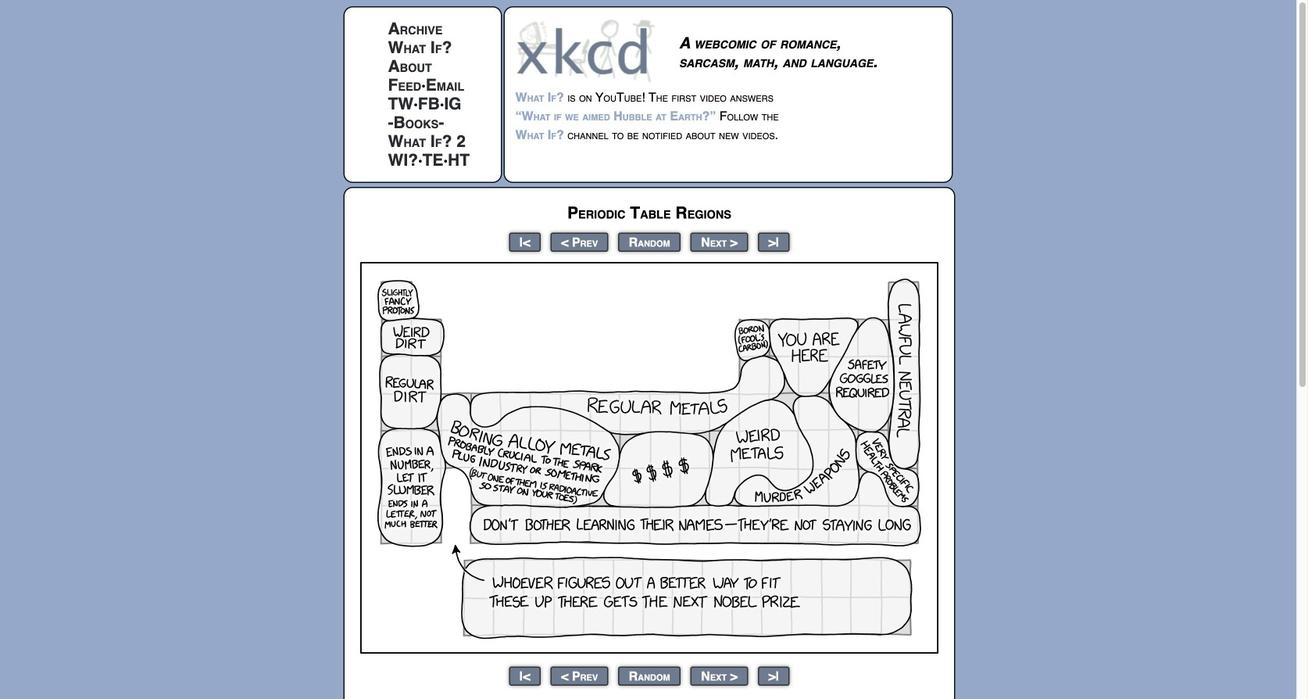 Task type: describe. For each thing, give the bounding box(es) containing it.
xkcd.com logo image
[[516, 18, 660, 83]]

periodic table regions image
[[360, 262, 939, 654]]



Task type: vqa. For each thing, say whether or not it's contained in the screenshot.
Greenland Size image
no



